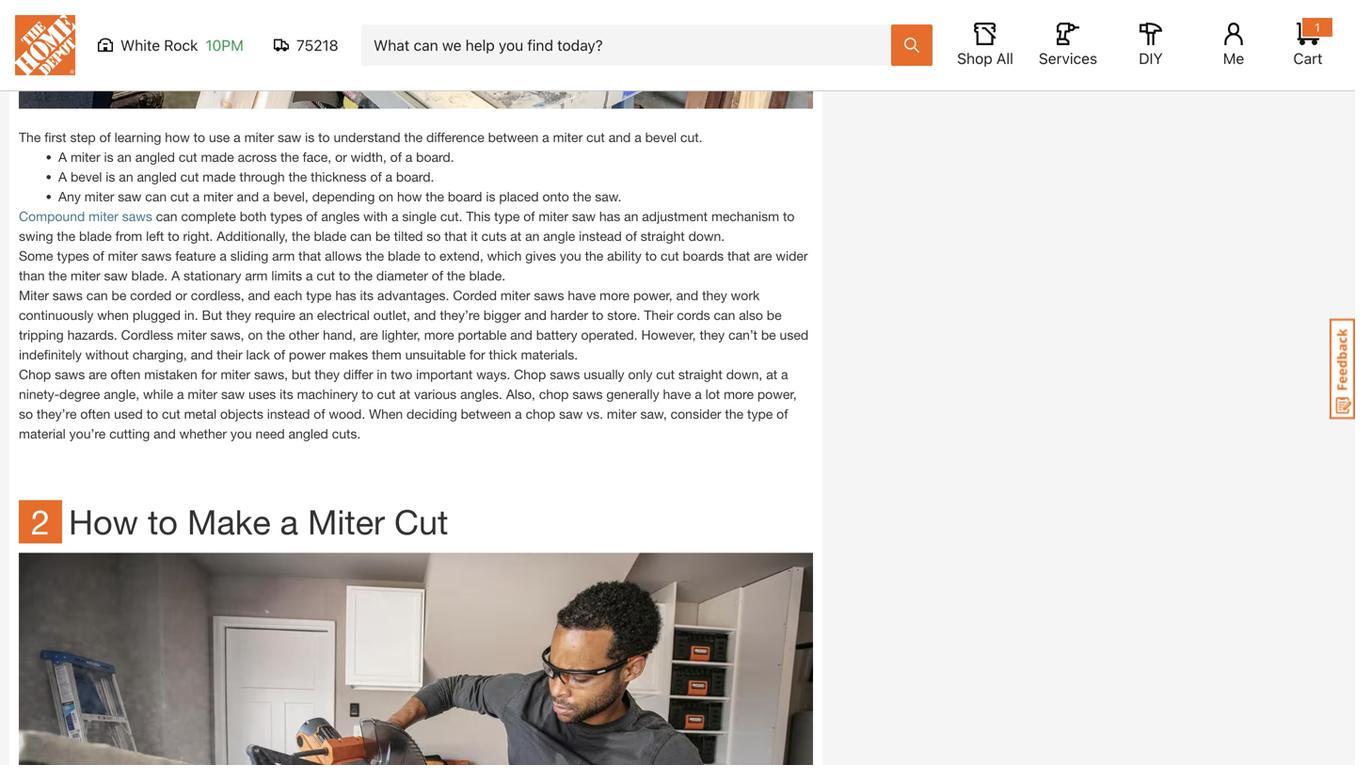 Task type: describe. For each thing, give the bounding box(es) containing it.
0 vertical spatial have
[[568, 288, 596, 303]]

1 vertical spatial board.
[[396, 169, 434, 185]]

has inside can complete both types of angles with a single cut. this type of miter saw has an adjustment mechanism to swing the blade from left to right. additionally, the blade can be tilted so that it cuts at an angle instead of straight down.
[[600, 209, 621, 224]]

shop
[[958, 49, 993, 67]]

differ
[[344, 367, 373, 382]]

the up single in the left of the page
[[426, 189, 444, 204]]

1
[[1316, 21, 1321, 34]]

saw up the from
[[118, 189, 142, 204]]

usually
[[584, 367, 625, 382]]

75218
[[297, 36, 339, 54]]

allows
[[325, 248, 362, 264]]

of down machinery
[[314, 406, 325, 422]]

but
[[202, 308, 222, 323]]

the up bevel,
[[289, 169, 307, 185]]

1 vertical spatial often
[[80, 406, 110, 422]]

the left saw.
[[573, 189, 592, 204]]

rock
[[164, 36, 198, 54]]

be right can't
[[762, 327, 776, 343]]

a right width,
[[406, 149, 413, 165]]

has inside some types of miter saws feature a sliding arm that allows the blade to extend, which gives you the ability to cut boards that are wider than the miter saw blade. a stationary arm limits a cut to the diameter of the blade. miter saws can be corded or cordless, and each type has its advantages. corded miter saws have more power, and they work continuously when plugged in. but they require an electrical outlet, and they're bigger and harder to store. their cords can also be tripping hazards. cordless miter saws, on the other hand, are lighter, more portable and battery operated. however, they can't be used indefinitely without charging, and their lack of power makes them unsuitable for thick materials. chop saws are often mistaken for miter saws, but they differ in two important ways. chop saws usually only cut straight down, at a ninety-degree angle, while a miter saw uses its machinery to cut at various angles. also, chop saws generally have a lot more power, so they're often used to cut metal objects instead of wood. when deciding between a chop saw vs. miter saw, consider the type of material you're cutting and whether you need angled cuts.
[[336, 288, 357, 303]]

saws up the from
[[122, 209, 152, 224]]

1 horizontal spatial you
[[560, 248, 582, 264]]

cart
[[1294, 49, 1323, 67]]

to left extend, at top left
[[424, 248, 436, 264]]

boards
[[683, 248, 724, 264]]

saws up vs. at the left bottom of the page
[[573, 387, 603, 402]]

diy
[[1140, 49, 1164, 67]]

angles.
[[460, 387, 503, 402]]

cords
[[677, 308, 711, 323]]

corded
[[453, 288, 497, 303]]

saw left vs. at the left bottom of the page
[[559, 406, 583, 422]]

miter up onto
[[553, 130, 583, 145]]

0 horizontal spatial they're
[[37, 406, 77, 422]]

when
[[369, 406, 403, 422]]

plugged
[[133, 308, 181, 323]]

a inside can complete both types of angles with a single cut. this type of miter saw has an adjustment mechanism to swing the blade from left to right. additionally, the blade can be tilted so that it cuts at an angle instead of straight down.
[[392, 209, 399, 224]]

consider
[[671, 406, 722, 422]]

important
[[416, 367, 473, 382]]

unsuitable
[[405, 347, 466, 363]]

only
[[628, 367, 653, 382]]

saws down left
[[141, 248, 172, 264]]

0 horizontal spatial you
[[231, 426, 252, 442]]

be right also
[[767, 308, 782, 323]]

a inside some types of miter saws feature a sliding arm that allows the blade to extend, which gives you the ability to cut boards that are wider than the miter saw blade. a stationary arm limits a cut to the diameter of the blade. miter saws can be corded or cordless, and each type has its advantages. corded miter saws have more power, and they work continuously when plugged in. but they require an electrical outlet, and they're bigger and harder to store. their cords can also be tripping hazards. cordless miter saws, on the other hand, are lighter, more portable and battery operated. however, they can't be used indefinitely without charging, and their lack of power makes them unsuitable for thick materials. chop saws are often mistaken for miter saws, but they differ in two important ways. chop saws usually only cut straight down, at a ninety-degree angle, while a miter saw uses its machinery to cut at various angles. also, chop saws generally have a lot more power, so they're often used to cut metal objects instead of wood. when deciding between a chop saw vs. miter saw, consider the type of material you're cutting and whether you need angled cuts.
[[171, 268, 180, 284]]

a down through
[[263, 189, 270, 204]]

saw up when
[[104, 268, 128, 284]]

materials.
[[521, 347, 578, 363]]

corded
[[130, 288, 172, 303]]

saw.
[[595, 189, 622, 204]]

of down width,
[[370, 169, 382, 185]]

saws up degree
[[55, 367, 85, 382]]

services
[[1039, 49, 1098, 67]]

hazards.
[[67, 327, 117, 343]]

and up both
[[237, 189, 259, 204]]

their
[[644, 308, 674, 323]]

when
[[97, 308, 129, 323]]

a up stationary
[[220, 248, 227, 264]]

they up cords
[[702, 288, 728, 303]]

bigger
[[484, 308, 521, 323]]

services button
[[1039, 23, 1099, 68]]

they down cords
[[700, 327, 725, 343]]

the down bevel,
[[292, 228, 310, 244]]

type inside can complete both types of angles with a single cut. this type of miter saw has an adjustment mechanism to swing the blade from left to right. additionally, the blade can be tilted so that it cuts at an angle instead of straight down.
[[494, 209, 520, 224]]

tripping
[[19, 327, 64, 343]]

the left ability on the top of page
[[585, 248, 604, 264]]

0 horizontal spatial that
[[299, 248, 321, 264]]

0 horizontal spatial bevel
[[71, 169, 102, 185]]

0 vertical spatial a
[[58, 149, 67, 165]]

can't
[[729, 327, 758, 343]]

a down mistaken
[[177, 387, 184, 402]]

of right the step
[[99, 130, 111, 145]]

to left the use
[[194, 130, 205, 145]]

and up thick
[[511, 327, 533, 343]]

2 horizontal spatial are
[[754, 248, 773, 264]]

saws up harder
[[534, 288, 565, 303]]

the down require
[[267, 327, 285, 343]]

compound miter saws link
[[19, 209, 152, 224]]

of down extend, at top left
[[432, 268, 443, 284]]

compound
[[19, 209, 85, 224]]

1 horizontal spatial they're
[[440, 308, 480, 323]]

2 horizontal spatial more
[[724, 387, 754, 402]]

of down "placed"
[[524, 209, 535, 224]]

0 vertical spatial made
[[201, 149, 234, 165]]

miter down the from
[[108, 248, 138, 264]]

me
[[1224, 49, 1245, 67]]

0 vertical spatial bevel
[[646, 130, 677, 145]]

0 vertical spatial its
[[360, 288, 374, 303]]

instead inside can complete both types of angles with a single cut. this type of miter saw has an adjustment mechanism to swing the blade from left to right. additionally, the blade can be tilted so that it cuts at an angle instead of straight down.
[[579, 228, 622, 244]]

saws down the materials.
[[550, 367, 580, 382]]

of right lack
[[274, 347, 285, 363]]

placed
[[499, 189, 539, 204]]

face,
[[303, 149, 332, 165]]

miter down generally
[[607, 406, 637, 422]]

portable
[[458, 327, 507, 343]]

it
[[471, 228, 478, 244]]

each
[[274, 288, 303, 303]]

onto
[[543, 189, 569, 204]]

1 vertical spatial made
[[203, 169, 236, 185]]

to down allows
[[339, 268, 351, 284]]

miter up across
[[244, 130, 274, 145]]

1 vertical spatial a
[[58, 169, 67, 185]]

a left lot
[[695, 387, 702, 402]]

machinery
[[297, 387, 358, 402]]

saw up objects
[[221, 387, 245, 402]]

0 horizontal spatial blade
[[79, 228, 112, 244]]

this
[[466, 209, 491, 224]]

and right cutting
[[154, 426, 176, 442]]

cut. inside the first step of learning how to use a miter saw is to understand the difference between a miter cut and a bevel cut. a miter is an angled cut made across the face, or width, of a board. a bevel is an angled cut made through the thickness of a board. any miter saw can cut a miter and a bevel, depending on how the board is placed onto the saw.
[[681, 130, 703, 145]]

left
[[146, 228, 164, 244]]

some
[[19, 248, 53, 264]]

lack
[[246, 347, 270, 363]]

cut. inside can complete both types of angles with a single cut. this type of miter saw has an adjustment mechanism to swing the blade from left to right. additionally, the blade can be tilted so that it cuts at an angle instead of straight down.
[[441, 209, 463, 224]]

miter up metal
[[188, 387, 218, 402]]

diameter
[[377, 268, 428, 284]]

miter up complete
[[203, 189, 233, 204]]

they up machinery
[[315, 367, 340, 382]]

2 horizontal spatial at
[[767, 367, 778, 382]]

to down differ in the top left of the page
[[362, 387, 374, 402]]

generally
[[607, 387, 660, 402]]

feedback link image
[[1330, 318, 1356, 420]]

the down compound
[[57, 228, 75, 244]]

first
[[44, 130, 66, 145]]

0 horizontal spatial are
[[89, 367, 107, 382]]

cordless
[[121, 327, 173, 343]]

whether
[[180, 426, 227, 442]]

miter up bigger
[[501, 288, 531, 303]]

a up complete
[[193, 189, 200, 204]]

0 vertical spatial more
[[600, 288, 630, 303]]

1 horizontal spatial used
[[780, 327, 809, 343]]

and down advantages.
[[414, 308, 436, 323]]

understand
[[334, 130, 401, 145]]

the down allows
[[354, 268, 373, 284]]

1 horizontal spatial power,
[[758, 387, 797, 402]]

miter inside some types of miter saws feature a sliding arm that allows the blade to extend, which gives you the ability to cut boards that are wider than the miter saw blade. a stationary arm limits a cut to the diameter of the blade. miter saws can be corded or cordless, and each type has its advantages. corded miter saws have more power, and they work continuously when plugged in. but they require an electrical outlet, and they're bigger and harder to store. their cords can also be tripping hazards. cordless miter saws, on the other hand, are lighter, more portable and battery operated. however, they can't be used indefinitely without charging, and their lack of power makes them unsuitable for thick materials. chop saws are often mistaken for miter saws, but they differ in two important ways. chop saws usually only cut straight down, at a ninety-degree angle, while a miter saw uses its machinery to cut at various angles. also, chop saws generally have a lot more power, so they're often used to cut metal objects instead of wood. when deciding between a chop saw vs. miter saw, consider the type of material you're cutting and whether you need angled cuts.
[[19, 288, 49, 303]]

a person positions the arm of a miter saw at an angle to make a miter cut. image
[[19, 553, 814, 766]]

a down also,
[[515, 406, 522, 422]]

2 horizontal spatial type
[[748, 406, 773, 422]]

two
[[391, 367, 413, 382]]

1 vertical spatial angled
[[137, 169, 177, 185]]

additionally,
[[217, 228, 288, 244]]

75218 button
[[274, 36, 339, 55]]

can inside the first step of learning how to use a miter saw is to understand the difference between a miter cut and a bevel cut. a miter is an angled cut made across the face, or width, of a board. a bevel is an angled cut made through the thickness of a board. any miter saw can cut a miter and a bevel, depending on how the board is placed onto the saw.
[[145, 189, 167, 204]]

in
[[377, 367, 387, 382]]

miter down the their
[[221, 367, 251, 382]]

1 horizontal spatial for
[[470, 347, 486, 363]]

0 vertical spatial power,
[[634, 288, 673, 303]]

that inside can complete both types of angles with a single cut. this type of miter saw has an adjustment mechanism to swing the blade from left to right. additionally, the blade can be tilted so that it cuts at an angle instead of straight down.
[[445, 228, 467, 244]]

the right the than on the left top
[[48, 268, 67, 284]]

ninety-
[[19, 387, 59, 402]]

hand,
[[323, 327, 356, 343]]

miter down the step
[[71, 149, 100, 165]]

saw,
[[641, 406, 667, 422]]

and up cords
[[677, 288, 699, 303]]

white rock 10pm
[[121, 36, 244, 54]]

1 horizontal spatial arm
[[272, 248, 295, 264]]

also
[[739, 308, 764, 323]]

you're
[[69, 426, 106, 442]]

types inside some types of miter saws feature a sliding arm that allows the blade to extend, which gives you the ability to cut boards that are wider than the miter saw blade. a stationary arm limits a cut to the diameter of the blade. miter saws can be corded or cordless, and each type has its advantages. corded miter saws have more power, and they work continuously when plugged in. but they require an electrical outlet, and they're bigger and harder to store. their cords can also be tripping hazards. cordless miter saws, on the other hand, are lighter, more portable and battery operated. however, they can't be used indefinitely without charging, and their lack of power makes them unsuitable for thick materials. chop saws are often mistaken for miter saws, but they differ in two important ways. chop saws usually only cut straight down, at a ninety-degree angle, while a miter saw uses its machinery to cut at various angles. also, chop saws generally have a lot more power, so they're often used to cut metal objects instead of wood. when deciding between a chop saw vs. miter saw, consider the type of material you're cutting and whether you need angled cuts.
[[57, 248, 89, 264]]

so inside can complete both types of angles with a single cut. this type of miter saw has an adjustment mechanism to swing the blade from left to right. additionally, the blade can be tilted so that it cuts at an angle instead of straight down.
[[427, 228, 441, 244]]

diy button
[[1121, 23, 1182, 68]]

to up face,
[[318, 130, 330, 145]]

to right how
[[148, 502, 178, 542]]

the down extend, at top left
[[447, 268, 466, 284]]

cordless,
[[191, 288, 244, 303]]

a down width,
[[386, 169, 393, 185]]

of down compound miter saws
[[93, 248, 104, 264]]

bevel,
[[273, 189, 309, 204]]

miter down "in."
[[177, 327, 207, 343]]

the left difference
[[404, 130, 423, 145]]

right.
[[183, 228, 213, 244]]

in.
[[184, 308, 198, 323]]

0 vertical spatial chop
[[539, 387, 569, 402]]

an inside some types of miter saws feature a sliding arm that allows the blade to extend, which gives you the ability to cut boards that are wider than the miter saw blade. a stationary arm limits a cut to the diameter of the blade. miter saws can be corded or cordless, and each type has its advantages. corded miter saws have more power, and they work continuously when plugged in. but they require an electrical outlet, and they're bigger and harder to store. their cords can also be tripping hazards. cordless miter saws, on the other hand, are lighter, more portable and battery operated. however, they can't be used indefinitely without charging, and their lack of power makes them unsuitable for thick materials. chop saws are often mistaken for miter saws, but they differ in two important ways. chop saws usually only cut straight down, at a ninety-degree angle, while a miter saw uses its machinery to cut at various angles. also, chop saws generally have a lot more power, so they're often used to cut metal objects instead of wood. when deciding between a chop saw vs. miter saw, consider the type of material you're cutting and whether you need angled cuts.
[[299, 308, 314, 323]]

cuts
[[482, 228, 507, 244]]

of up ability on the top of page
[[626, 228, 637, 244]]

lot
[[706, 387, 720, 402]]

me button
[[1204, 23, 1265, 68]]

0 horizontal spatial arm
[[245, 268, 268, 284]]

down,
[[727, 367, 763, 382]]

all
[[997, 49, 1014, 67]]

a up onto
[[543, 130, 550, 145]]

to right left
[[168, 228, 179, 244]]

angle
[[544, 228, 576, 244]]

be inside can complete both types of angles with a single cut. this type of miter saw has an adjustment mechanism to swing the blade from left to right. additionally, the blade can be tilted so that it cuts at an angle instead of straight down.
[[376, 228, 390, 244]]

thickness
[[311, 169, 367, 185]]



Task type: vqa. For each thing, say whether or not it's contained in the screenshot.
in
yes



Task type: locate. For each thing, give the bounding box(es) containing it.
or inside the first step of learning how to use a miter saw is to understand the difference between a miter cut and a bevel cut. a miter is an angled cut made across the face, or width, of a board. a bevel is an angled cut made through the thickness of a board. any miter saw can cut a miter and a bevel, depending on how the board is placed onto the saw.
[[335, 149, 347, 165]]

swing
[[19, 228, 53, 244]]

they
[[702, 288, 728, 303], [226, 308, 251, 323], [700, 327, 725, 343], [315, 367, 340, 382]]

has up electrical
[[336, 288, 357, 303]]

at down two
[[399, 387, 411, 402]]

0 horizontal spatial used
[[114, 406, 143, 422]]

need
[[256, 426, 285, 442]]

0 vertical spatial type
[[494, 209, 520, 224]]

charging,
[[133, 347, 187, 363]]

1 horizontal spatial bevel
[[646, 130, 677, 145]]

2 vertical spatial type
[[748, 406, 773, 422]]

board
[[448, 189, 483, 204]]

of right consider
[[777, 406, 788, 422]]

how up single in the left of the page
[[397, 189, 422, 204]]

1 vertical spatial at
[[767, 367, 778, 382]]

advantages.
[[378, 288, 450, 303]]

how
[[165, 130, 190, 145], [397, 189, 422, 204]]

the home depot logo image
[[15, 15, 75, 75]]

so down ninety-
[[19, 406, 33, 422]]

operated.
[[581, 327, 638, 343]]

1 vertical spatial between
[[461, 406, 512, 422]]

on up lack
[[248, 327, 263, 343]]

chop up also,
[[514, 367, 546, 382]]

than
[[19, 268, 45, 284]]

outlet,
[[374, 308, 410, 323]]

type down "placed"
[[494, 209, 520, 224]]

sliding
[[231, 248, 269, 264]]

a down first
[[58, 149, 67, 165]]

1 vertical spatial on
[[248, 327, 263, 343]]

1 horizontal spatial miter
[[308, 502, 385, 542]]

the left face,
[[281, 149, 299, 165]]

1 vertical spatial how
[[397, 189, 422, 204]]

0 vertical spatial you
[[560, 248, 582, 264]]

miter up compound miter saws
[[85, 189, 114, 204]]

or inside some types of miter saws feature a sliding arm that allows the blade to extend, which gives you the ability to cut boards that are wider than the miter saw blade. a stationary arm limits a cut to the diameter of the blade. miter saws can be corded or cordless, and each type has its advantages. corded miter saws have more power, and they work continuously when plugged in. but they require an electrical outlet, and they're bigger and harder to store. their cords can also be tripping hazards. cordless miter saws, on the other hand, are lighter, more portable and battery operated. however, they can't be used indefinitely without charging, and their lack of power makes them unsuitable for thick materials. chop saws are often mistaken for miter saws, but they differ in two important ways. chop saws usually only cut straight down, at a ninety-degree angle, while a miter saw uses its machinery to cut at various angles. also, chop saws generally have a lot more power, so they're often used to cut metal objects instead of wood. when deciding between a chop saw vs. miter saw, consider the type of material you're cutting and whether you need angled cuts.
[[175, 288, 187, 303]]

objects
[[220, 406, 264, 422]]

the right consider
[[725, 406, 744, 422]]

0 horizontal spatial types
[[57, 248, 89, 264]]

2 horizontal spatial that
[[728, 248, 751, 264]]

down.
[[689, 228, 725, 244]]

on up 'with'
[[379, 189, 394, 204]]

1 horizontal spatial chop
[[514, 367, 546, 382]]

2 vertical spatial more
[[724, 387, 754, 402]]

1 horizontal spatial saws,
[[254, 367, 288, 382]]

a down what can we help you find today? search field
[[635, 130, 642, 145]]

0 horizontal spatial how
[[165, 130, 190, 145]]

1 horizontal spatial types
[[270, 209, 303, 224]]

0 vertical spatial cut.
[[681, 130, 703, 145]]

type right each
[[306, 288, 332, 303]]

1 vertical spatial have
[[663, 387, 691, 402]]

width,
[[351, 149, 387, 165]]

arm up limits
[[272, 248, 295, 264]]

used right can't
[[780, 327, 809, 343]]

angles
[[321, 209, 360, 224]]

1 horizontal spatial or
[[335, 149, 347, 165]]

1 vertical spatial for
[[201, 367, 217, 382]]

at
[[511, 228, 522, 244], [767, 367, 778, 382], [399, 387, 411, 402]]

straight inside can complete both types of angles with a single cut. this type of miter saw has an adjustment mechanism to swing the blade from left to right. additionally, the blade can be tilted so that it cuts at an angle instead of straight down.
[[641, 228, 685, 244]]

1 vertical spatial they're
[[37, 406, 77, 422]]

on inside some types of miter saws feature a sliding arm that allows the blade to extend, which gives you the ability to cut boards that are wider than the miter saw blade. a stationary arm limits a cut to the diameter of the blade. miter saws can be corded or cordless, and each type has its advantages. corded miter saws have more power, and they work continuously when plugged in. but they require an electrical outlet, and they're bigger and harder to store. their cords can also be tripping hazards. cordless miter saws, on the other hand, are lighter, more portable and battery operated. however, they can't be used indefinitely without charging, and their lack of power makes them unsuitable for thick materials. chop saws are often mistaken for miter saws, but they differ in two important ways. chop saws usually only cut straight down, at a ninety-degree angle, while a miter saw uses its machinery to cut at various angles. also, chop saws generally have a lot more power, so they're often used to cut metal objects instead of wood. when deciding between a chop saw vs. miter saw, consider the type of material you're cutting and whether you need angled cuts.
[[248, 327, 263, 343]]

material
[[19, 426, 66, 442]]

0 horizontal spatial saws,
[[210, 327, 244, 343]]

1 horizontal spatial cut.
[[681, 130, 703, 145]]

0 vertical spatial for
[[470, 347, 486, 363]]

between down "angles."
[[461, 406, 512, 422]]

they right but
[[226, 308, 251, 323]]

for down portable
[[470, 347, 486, 363]]

between
[[488, 130, 539, 145], [461, 406, 512, 422]]

2 vertical spatial angled
[[289, 426, 328, 442]]

wood.
[[329, 406, 366, 422]]

so inside some types of miter saws feature a sliding arm that allows the blade to extend, which gives you the ability to cut boards that are wider than the miter saw blade. a stationary arm limits a cut to the diameter of the blade. miter saws can be corded or cordless, and each type has its advantages. corded miter saws have more power, and they work continuously when plugged in. but they require an electrical outlet, and they're bigger and harder to store. their cords can also be tripping hazards. cordless miter saws, on the other hand, are lighter, more portable and battery operated. however, they can't be used indefinitely without charging, and their lack of power makes them unsuitable for thick materials. chop saws are often mistaken for miter saws, but they differ in two important ways. chop saws usually only cut straight down, at a ninety-degree angle, while a miter saw uses its machinery to cut at various angles. also, chop saws generally have a lot more power, so they're often used to cut metal objects instead of wood. when deciding between a chop saw vs. miter saw, consider the type of material you're cutting and whether you need angled cuts.
[[19, 406, 33, 422]]

require
[[255, 308, 295, 323]]

for
[[470, 347, 486, 363], [201, 367, 217, 382]]

can
[[145, 189, 167, 204], [156, 209, 178, 224], [350, 228, 372, 244], [86, 288, 108, 303], [714, 308, 736, 323]]

mistaken
[[144, 367, 198, 382]]

instead inside some types of miter saws feature a sliding arm that allows the blade to extend, which gives you the ability to cut boards that are wider than the miter saw blade. a stationary arm limits a cut to the diameter of the blade. miter saws can be corded or cordless, and each type has its advantages. corded miter saws have more power, and they work continuously when plugged in. but they require an electrical outlet, and they're bigger and harder to store. their cords can also be tripping hazards. cordless miter saws, on the other hand, are lighter, more portable and battery operated. however, they can't be used indefinitely without charging, and their lack of power makes them unsuitable for thick materials. chop saws are often mistaken for miter saws, but they differ in two important ways. chop saws usually only cut straight down, at a ninety-degree angle, while a miter saw uses its machinery to cut at various angles. also, chop saws generally have a lot more power, so they're often used to cut metal objects instead of wood. when deciding between a chop saw vs. miter saw, consider the type of material you're cutting and whether you need angled cuts.
[[267, 406, 310, 422]]

on inside the first step of learning how to use a miter saw is to understand the difference between a miter cut and a bevel cut. a miter is an angled cut made across the face, or width, of a board. a bevel is an angled cut made through the thickness of a board. any miter saw can cut a miter and a bevel, depending on how the board is placed onto the saw.
[[379, 189, 394, 204]]

cut
[[587, 130, 605, 145], [179, 149, 197, 165], [180, 169, 199, 185], [170, 189, 189, 204], [661, 248, 680, 264], [317, 268, 335, 284], [657, 367, 675, 382], [377, 387, 396, 402], [162, 406, 180, 422]]

straight inside some types of miter saws feature a sliding arm that allows the blade to extend, which gives you the ability to cut boards that are wider than the miter saw blade. a stationary arm limits a cut to the diameter of the blade. miter saws can be corded or cordless, and each type has its advantages. corded miter saws have more power, and they work continuously when plugged in. but they require an electrical outlet, and they're bigger and harder to store. their cords can also be tripping hazards. cordless miter saws, on the other hand, are lighter, more portable and battery operated. however, they can't be used indefinitely without charging, and their lack of power makes them unsuitable for thick materials. chop saws are often mistaken for miter saws, but they differ in two important ways. chop saws usually only cut straight down, at a ninety-degree angle, while a miter saw uses its machinery to cut at various angles. also, chop saws generally have a lot more power, so they're often used to cut metal objects instead of wood. when deciding between a chop saw vs. miter saw, consider the type of material you're cutting and whether you need angled cuts.
[[679, 367, 723, 382]]

chop right also,
[[539, 387, 569, 402]]

0 horizontal spatial cut.
[[441, 209, 463, 224]]

for down the their
[[201, 367, 217, 382]]

a person braces a board on a miter saw with one hand as he pushes the saw handle forward to make the cut. image
[[19, 0, 814, 109]]

saw up through
[[278, 130, 302, 145]]

miter
[[19, 288, 49, 303], [308, 502, 385, 542]]

miter down onto
[[539, 209, 569, 224]]

saws, up uses
[[254, 367, 288, 382]]

0 horizontal spatial type
[[306, 288, 332, 303]]

miter left the cut
[[308, 502, 385, 542]]

0 vertical spatial at
[[511, 228, 522, 244]]

a right limits
[[306, 268, 313, 284]]

0 vertical spatial how
[[165, 130, 190, 145]]

angled inside some types of miter saws feature a sliding arm that allows the blade to extend, which gives you the ability to cut boards that are wider than the miter saw blade. a stationary arm limits a cut to the diameter of the blade. miter saws can be corded or cordless, and each type has its advantages. corded miter saws have more power, and they work continuously when plugged in. but they require an electrical outlet, and they're bigger and harder to store. their cords can also be tripping hazards. cordless miter saws, on the other hand, are lighter, more portable and battery operated. however, they can't be used indefinitely without charging, and their lack of power makes them unsuitable for thick materials. chop saws are often mistaken for miter saws, but they differ in two important ways. chop saws usually only cut straight down, at a ninety-degree angle, while a miter saw uses its machinery to cut at various angles. also, chop saws generally have a lot more power, so they're often used to cut metal objects instead of wood. when deciding between a chop saw vs. miter saw, consider the type of material you're cutting and whether you need angled cuts.
[[289, 426, 328, 442]]

feature
[[175, 248, 216, 264]]

instead up need
[[267, 406, 310, 422]]

wider
[[776, 248, 808, 264]]

limits
[[272, 268, 302, 284]]

straight up lot
[[679, 367, 723, 382]]

0 vertical spatial angled
[[135, 149, 175, 165]]

or up thickness
[[335, 149, 347, 165]]

continuously
[[19, 308, 94, 323]]

from
[[116, 228, 142, 244]]

0 vertical spatial straight
[[641, 228, 685, 244]]

that up limits
[[299, 248, 321, 264]]

instead up ability on the top of page
[[579, 228, 622, 244]]

between inside some types of miter saws feature a sliding arm that allows the blade to extend, which gives you the ability to cut boards that are wider than the miter saw blade. a stationary arm limits a cut to the diameter of the blade. miter saws can be corded or cordless, and each type has its advantages. corded miter saws have more power, and they work continuously when plugged in. but they require an electrical outlet, and they're bigger and harder to store. their cords can also be tripping hazards. cordless miter saws, on the other hand, are lighter, more portable and battery operated. however, they can't be used indefinitely without charging, and their lack of power makes them unsuitable for thick materials. chop saws are often mistaken for miter saws, but they differ in two important ways. chop saws usually only cut straight down, at a ninety-degree angle, while a miter saw uses its machinery to cut at various angles. also, chop saws generally have a lot more power, so they're often used to cut metal objects instead of wood. when deciding between a chop saw vs. miter saw, consider the type of material you're cutting and whether you need angled cuts.
[[461, 406, 512, 422]]

1 blade. from the left
[[131, 268, 168, 284]]

shop all
[[958, 49, 1014, 67]]

0 horizontal spatial or
[[175, 288, 187, 303]]

1 horizontal spatial on
[[379, 189, 394, 204]]

so down single in the left of the page
[[427, 228, 441, 244]]

can complete both types of angles with a single cut. this type of miter saw has an adjustment mechanism to swing the blade from left to right. additionally, the blade can be tilted so that it cuts at an angle instead of straight down.
[[19, 209, 795, 244]]

2
[[31, 502, 50, 542]]

1 vertical spatial arm
[[245, 268, 268, 284]]

blade. up corded
[[469, 268, 506, 284]]

1 vertical spatial used
[[114, 406, 143, 422]]

straight down adjustment
[[641, 228, 685, 244]]

difference
[[427, 130, 485, 145]]

1 vertical spatial type
[[306, 288, 332, 303]]

0 vertical spatial miter
[[19, 288, 49, 303]]

make
[[187, 502, 271, 542]]

saws
[[122, 209, 152, 224], [141, 248, 172, 264], [53, 288, 83, 303], [534, 288, 565, 303], [55, 367, 85, 382], [550, 367, 580, 382], [573, 387, 603, 402]]

power
[[289, 347, 326, 363]]

of left angles
[[306, 209, 318, 224]]

electrical
[[317, 308, 370, 323]]

0 horizontal spatial its
[[280, 387, 293, 402]]

1 vertical spatial saws,
[[254, 367, 288, 382]]

0 horizontal spatial power,
[[634, 288, 673, 303]]

be up when
[[112, 288, 126, 303]]

are down without at top left
[[89, 367, 107, 382]]

0 vertical spatial they're
[[440, 308, 480, 323]]

any
[[58, 189, 81, 204]]

how right learning
[[165, 130, 190, 145]]

of right width,
[[390, 149, 402, 165]]

chop
[[19, 367, 51, 382], [514, 367, 546, 382]]

degree
[[59, 387, 100, 402]]

angled
[[135, 149, 175, 165], [137, 169, 177, 185], [289, 426, 328, 442]]

between right difference
[[488, 130, 539, 145]]

and up require
[[248, 288, 270, 303]]

1 chop from the left
[[19, 367, 51, 382]]

power, down down,
[[758, 387, 797, 402]]

0 vertical spatial often
[[111, 367, 141, 382]]

or
[[335, 149, 347, 165], [175, 288, 187, 303]]

the
[[19, 130, 41, 145]]

types inside can complete both types of angles with a single cut. this type of miter saw has an adjustment mechanism to swing the blade from left to right. additionally, the blade can be tilted so that it cuts at an angle instead of straight down.
[[270, 209, 303, 224]]

2 vertical spatial at
[[399, 387, 411, 402]]

shop all button
[[956, 23, 1016, 68]]

and left the their
[[191, 347, 213, 363]]

board. up single in the left of the page
[[396, 169, 434, 185]]

thick
[[489, 347, 518, 363]]

1 vertical spatial or
[[175, 288, 187, 303]]

depending
[[312, 189, 375, 204]]

a right make
[[280, 502, 298, 542]]

blade. up corded at the top of the page
[[131, 268, 168, 284]]

cart 1
[[1294, 21, 1323, 67]]

have
[[568, 288, 596, 303], [663, 387, 691, 402]]

0 horizontal spatial on
[[248, 327, 263, 343]]

its up electrical
[[360, 288, 374, 303]]

to up wider
[[783, 209, 795, 224]]

cut. down board on the top left of page
[[441, 209, 463, 224]]

0 horizontal spatial has
[[336, 288, 357, 303]]

to up operated.
[[592, 308, 604, 323]]

0 horizontal spatial miter
[[19, 288, 49, 303]]

lighter,
[[382, 327, 421, 343]]

bevel
[[646, 130, 677, 145], [71, 169, 102, 185]]

without
[[85, 347, 129, 363]]

are left wider
[[754, 248, 773, 264]]

blade inside some types of miter saws feature a sliding arm that allows the blade to extend, which gives you the ability to cut boards that are wider than the miter saw blade. a stationary arm limits a cut to the diameter of the blade. miter saws can be corded or cordless, and each type has its advantages. corded miter saws have more power, and they work continuously when plugged in. but they require an electrical outlet, and they're bigger and harder to store. their cords can also be tripping hazards. cordless miter saws, on the other hand, are lighter, more portable and battery operated. however, they can't be used indefinitely without charging, and their lack of power makes them unsuitable for thick materials. chop saws are often mistaken for miter saws, but they differ in two important ways. chop saws usually only cut straight down, at a ninety-degree angle, while a miter saw uses its machinery to cut at various angles. also, chop saws generally have a lot more power, so they're often used to cut metal objects instead of wood. when deciding between a chop saw vs. miter saw, consider the type of material you're cutting and whether you need angled cuts.
[[388, 248, 421, 264]]

2 chop from the left
[[514, 367, 546, 382]]

and up saw.
[[609, 130, 631, 145]]

at right down,
[[767, 367, 778, 382]]

single
[[402, 209, 437, 224]]

0 horizontal spatial at
[[399, 387, 411, 402]]

0 horizontal spatial so
[[19, 406, 33, 422]]

miter
[[244, 130, 274, 145], [553, 130, 583, 145], [71, 149, 100, 165], [85, 189, 114, 204], [203, 189, 233, 204], [89, 209, 118, 224], [539, 209, 569, 224], [108, 248, 138, 264], [71, 268, 100, 284], [501, 288, 531, 303], [177, 327, 207, 343], [221, 367, 251, 382], [188, 387, 218, 402], [607, 406, 637, 422]]

miter up when
[[71, 268, 100, 284]]

a right the use
[[234, 130, 241, 145]]

miter up the from
[[89, 209, 118, 224]]

2 blade. from the left
[[469, 268, 506, 284]]

cut
[[395, 502, 449, 542]]

battery
[[536, 327, 578, 343]]

is
[[305, 130, 315, 145], [104, 149, 114, 165], [106, 169, 115, 185], [486, 189, 496, 204]]

to down while
[[147, 406, 158, 422]]

how to make a miter cut
[[69, 502, 449, 542]]

indefinitely
[[19, 347, 82, 363]]

0 horizontal spatial chop
[[19, 367, 51, 382]]

1 horizontal spatial blade
[[314, 228, 347, 244]]

also,
[[506, 387, 536, 402]]

cut. up adjustment
[[681, 130, 703, 145]]

0 horizontal spatial have
[[568, 288, 596, 303]]

1 horizontal spatial more
[[600, 288, 630, 303]]

step
[[70, 130, 96, 145]]

1 vertical spatial its
[[280, 387, 293, 402]]

1 vertical spatial chop
[[526, 406, 556, 422]]

0 vertical spatial between
[[488, 130, 539, 145]]

that
[[445, 228, 467, 244], [299, 248, 321, 264], [728, 248, 751, 264]]

have up harder
[[568, 288, 596, 303]]

be
[[376, 228, 390, 244], [112, 288, 126, 303], [767, 308, 782, 323], [762, 327, 776, 343]]

a up any
[[58, 169, 67, 185]]

the right allows
[[366, 248, 384, 264]]

on
[[379, 189, 394, 204], [248, 327, 263, 343]]

have up consider
[[663, 387, 691, 402]]

1 vertical spatial types
[[57, 248, 89, 264]]

cuts.
[[332, 426, 361, 442]]

0 vertical spatial or
[[335, 149, 347, 165]]

arm down sliding
[[245, 268, 268, 284]]

2 vertical spatial a
[[171, 268, 180, 284]]

at inside can complete both types of angles with a single cut. this type of miter saw has an adjustment mechanism to swing the blade from left to right. additionally, the blade can be tilted so that it cuts at an angle instead of straight down.
[[511, 228, 522, 244]]

to right ability on the top of page
[[646, 248, 657, 264]]

1 vertical spatial bevel
[[71, 169, 102, 185]]

1 vertical spatial you
[[231, 426, 252, 442]]

1 vertical spatial more
[[424, 327, 454, 343]]

vs.
[[587, 406, 604, 422]]

2 vertical spatial are
[[89, 367, 107, 382]]

1 vertical spatial has
[[336, 288, 357, 303]]

more
[[600, 288, 630, 303], [424, 327, 454, 343], [724, 387, 754, 402]]

0 vertical spatial are
[[754, 248, 773, 264]]

metal
[[184, 406, 217, 422]]

blade
[[79, 228, 112, 244], [314, 228, 347, 244], [388, 248, 421, 264]]

a right down,
[[782, 367, 789, 382]]

0 vertical spatial saws,
[[210, 327, 244, 343]]

chop down also,
[[526, 406, 556, 422]]

and up battery
[[525, 308, 547, 323]]

cutting
[[109, 426, 150, 442]]

extend,
[[440, 248, 484, 264]]

miter inside can complete both types of angles with a single cut. this type of miter saw has an adjustment mechanism to swing the blade from left to right. additionally, the blade can be tilted so that it cuts at an angle instead of straight down.
[[539, 209, 569, 224]]

1 horizontal spatial are
[[360, 327, 378, 343]]

uses
[[249, 387, 276, 402]]

saw inside can complete both types of angles with a single cut. this type of miter saw has an adjustment mechanism to swing the blade from left to right. additionally, the blade can be tilted so that it cuts at an angle instead of straight down.
[[572, 209, 596, 224]]

1 vertical spatial so
[[19, 406, 33, 422]]

0 horizontal spatial for
[[201, 367, 217, 382]]

harder
[[551, 308, 588, 323]]

0 vertical spatial arm
[[272, 248, 295, 264]]

they're down corded
[[440, 308, 480, 323]]

angle,
[[104, 387, 139, 402]]

other
[[289, 327, 319, 343]]

1 horizontal spatial so
[[427, 228, 441, 244]]

a right 'with'
[[392, 209, 399, 224]]

ways.
[[477, 367, 511, 382]]

1 horizontal spatial type
[[494, 209, 520, 224]]

1 vertical spatial straight
[[679, 367, 723, 382]]

miter down the than on the left top
[[19, 288, 49, 303]]

often up you're
[[80, 406, 110, 422]]

1 horizontal spatial its
[[360, 288, 374, 303]]

however,
[[642, 327, 696, 343]]

0 vertical spatial board.
[[416, 149, 454, 165]]

between inside the first step of learning how to use a miter saw is to understand the difference between a miter cut and a bevel cut. a miter is an angled cut made across the face, or width, of a board. a bevel is an angled cut made through the thickness of a board. any miter saw can cut a miter and a bevel, depending on how the board is placed onto the saw.
[[488, 130, 539, 145]]

1 vertical spatial cut.
[[441, 209, 463, 224]]

1 horizontal spatial how
[[397, 189, 422, 204]]

1 vertical spatial instead
[[267, 406, 310, 422]]

What can we help you find today? search field
[[374, 25, 891, 65]]

saws up continuously
[[53, 288, 83, 303]]

0 vertical spatial types
[[270, 209, 303, 224]]

store.
[[608, 308, 641, 323]]



